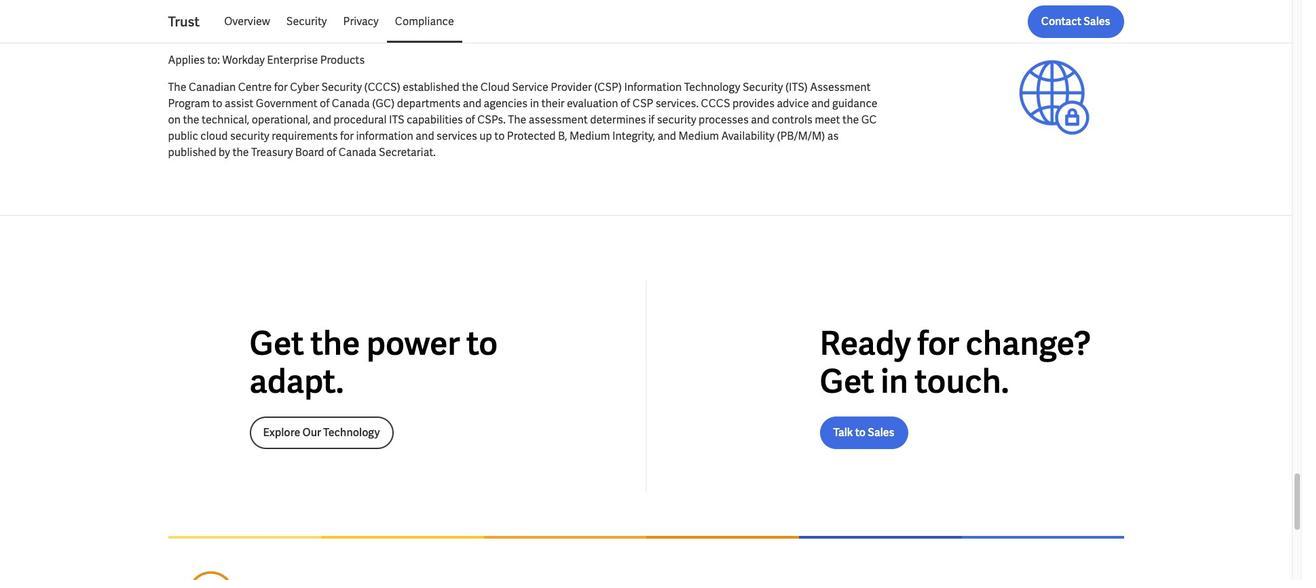 Task type: locate. For each thing, give the bounding box(es) containing it.
guidance
[[833, 96, 878, 111]]

cccs inside the canadian centre for cyber security (cccs) established the cloud service provider (csp) information technology security (its) assessment program to assist government of canada (gc) departments and agencies in their evaluation of csp services. cccs provides advice and guidance on the technical, operational, and procedural its capabilities of csps. the assessment determines if security processes and controls meet the gc public cloud security requirements for information and services up to protected b, medium integrity, and medium availability (pb/m/m) as published by the treasury board of canada secretariat.
[[701, 96, 731, 111]]

its up workday
[[236, 23, 256, 41]]

b,
[[558, 129, 568, 143]]

1 vertical spatial its
[[389, 113, 405, 127]]

overview
[[224, 14, 270, 29]]

to:
[[207, 53, 220, 67]]

its up information
[[389, 113, 405, 127]]

medium down processes
[[679, 129, 719, 143]]

1 vertical spatial technology
[[323, 426, 380, 440]]

csp up if at the top
[[633, 96, 654, 111]]

canada down information
[[339, 145, 377, 160]]

gc
[[862, 113, 877, 127]]

our
[[303, 426, 321, 440]]

security
[[657, 113, 697, 127], [230, 129, 270, 143]]

of right government at the top
[[320, 96, 330, 111]]

the
[[168, 80, 186, 94], [508, 113, 527, 127]]

technology
[[685, 80, 741, 94], [323, 426, 380, 440]]

the down the agencies
[[508, 113, 527, 127]]

0 vertical spatial sales
[[1084, 14, 1111, 29]]

get inside 'get the power to adapt.'
[[250, 323, 304, 365]]

public
[[168, 129, 198, 143]]

1 vertical spatial canada
[[339, 145, 377, 160]]

assessment up enterprise
[[258, 23, 335, 41]]

cccs up applies
[[168, 23, 205, 41]]

provides
[[733, 96, 775, 111]]

to
[[212, 96, 223, 111], [495, 129, 505, 143], [467, 323, 498, 365], [856, 426, 866, 440]]

security inside menu
[[287, 14, 327, 29]]

adapt.
[[250, 361, 344, 403]]

assessment inside the canadian centre for cyber security (cccs) established the cloud service provider (csp) information technology security (its) assessment program to assist government of canada (gc) departments and agencies in their evaluation of csp services. cccs provides advice and guidance on the technical, operational, and procedural its capabilities of csps. the assessment determines if security processes and controls meet the gc public cloud security requirements for information and services up to protected b, medium integrity, and medium availability (pb/m/m) as published by the treasury board of canada secretariat.
[[810, 80, 871, 94]]

0 horizontal spatial in
[[530, 96, 539, 111]]

1 horizontal spatial its
[[389, 113, 405, 127]]

1 horizontal spatial cccs
[[701, 96, 731, 111]]

1 vertical spatial assessment
[[810, 80, 871, 94]]

sales right talk
[[868, 426, 895, 440]]

0 horizontal spatial technology
[[323, 426, 380, 440]]

canada
[[332, 96, 370, 111], [339, 145, 377, 160]]

information
[[356, 129, 414, 143]]

assessment up "guidance"
[[810, 80, 871, 94]]

1 vertical spatial in
[[881, 361, 909, 403]]

security
[[287, 14, 327, 29], [322, 80, 362, 94], [743, 80, 784, 94]]

the up program
[[168, 80, 186, 94]]

1 vertical spatial sales
[[868, 426, 895, 440]]

capabilities
[[407, 113, 463, 127]]

0 horizontal spatial sales
[[868, 426, 895, 440]]

sales right 'contact'
[[1084, 14, 1111, 29]]

0 vertical spatial the
[[168, 80, 186, 94]]

trust link
[[168, 12, 216, 31]]

1 horizontal spatial get
[[820, 361, 875, 403]]

for inside the ready for change? get in touch.
[[918, 323, 960, 365]]

integrity,
[[613, 129, 656, 143]]

1 horizontal spatial sales
[[1084, 14, 1111, 29]]

0 horizontal spatial its
[[236, 23, 256, 41]]

get inside the ready for change? get in touch.
[[820, 361, 875, 403]]

go to the homepage image
[[168, 572, 250, 581]]

(gc)
[[372, 96, 395, 111]]

1 vertical spatial csp
[[633, 96, 654, 111]]

0 horizontal spatial security
[[230, 129, 270, 143]]

requirements
[[272, 129, 338, 143]]

of up 'services'
[[466, 113, 475, 127]]

of up determines
[[621, 96, 631, 111]]

0 vertical spatial csp
[[207, 23, 233, 41]]

agencies
[[484, 96, 528, 111]]

list containing overview
[[216, 5, 1124, 38]]

advice
[[777, 96, 809, 111]]

its
[[236, 23, 256, 41], [389, 113, 405, 127]]

medium right the b,
[[570, 129, 610, 143]]

information
[[624, 80, 682, 94]]

medium
[[570, 129, 610, 143], [679, 129, 719, 143]]

1 horizontal spatial assessment
[[810, 80, 871, 94]]

the
[[462, 80, 478, 94], [183, 113, 199, 127], [843, 113, 859, 127], [233, 145, 249, 160], [311, 323, 360, 365]]

1 horizontal spatial medium
[[679, 129, 719, 143]]

on
[[168, 113, 181, 127]]

0 vertical spatial technology
[[685, 80, 741, 94]]

1 vertical spatial for
[[340, 129, 354, 143]]

in inside the canadian centre for cyber security (cccs) established the cloud service provider (csp) information technology security (its) assessment program to assist government of canada (gc) departments and agencies in their evaluation of csp services. cccs provides advice and guidance on the technical, operational, and procedural its capabilities of csps. the assessment determines if security processes and controls meet the gc public cloud security requirements for information and services up to protected b, medium integrity, and medium availability (pb/m/m) as published by the treasury board of canada secretariat.
[[530, 96, 539, 111]]

secretariat.
[[379, 145, 436, 160]]

compliance
[[395, 14, 454, 29]]

1 vertical spatial cccs
[[701, 96, 731, 111]]

1 horizontal spatial the
[[508, 113, 527, 127]]

security down services.
[[657, 113, 697, 127]]

0 horizontal spatial assessment
[[258, 23, 335, 41]]

applies
[[168, 53, 205, 67]]

0 horizontal spatial the
[[168, 80, 186, 94]]

in inside the ready for change? get in touch.
[[881, 361, 909, 403]]

security up the treasury
[[230, 129, 270, 143]]

sales
[[1084, 14, 1111, 29], [868, 426, 895, 440]]

menu
[[216, 5, 462, 38]]

services.
[[656, 96, 699, 111]]

and up meet
[[812, 96, 830, 111]]

workday
[[222, 53, 265, 67]]

assessment
[[529, 113, 588, 127]]

cccs
[[168, 23, 205, 41], [701, 96, 731, 111]]

0 vertical spatial in
[[530, 96, 539, 111]]

technology up processes
[[685, 80, 741, 94]]

treasury
[[251, 145, 293, 160]]

of
[[320, 96, 330, 111], [621, 96, 631, 111], [466, 113, 475, 127], [327, 145, 336, 160]]

sales inside talk to sales link
[[868, 426, 895, 440]]

1 horizontal spatial in
[[881, 361, 909, 403]]

get
[[250, 323, 304, 365], [820, 361, 875, 403]]

0 horizontal spatial csp
[[207, 23, 233, 41]]

cloud
[[481, 80, 510, 94]]

and
[[463, 96, 482, 111], [812, 96, 830, 111], [313, 113, 331, 127], [751, 113, 770, 127], [416, 129, 434, 143], [658, 129, 677, 143]]

1 vertical spatial the
[[508, 113, 527, 127]]

talk to sales link
[[820, 417, 909, 450]]

csps.
[[478, 113, 506, 127]]

canadian
[[189, 80, 236, 94]]

2 horizontal spatial for
[[918, 323, 960, 365]]

csp up to: at the left of page
[[207, 23, 233, 41]]

processes
[[699, 113, 749, 127]]

in down service
[[530, 96, 539, 111]]

in
[[530, 96, 539, 111], [881, 361, 909, 403]]

1 horizontal spatial csp
[[633, 96, 654, 111]]

2 medium from the left
[[679, 129, 719, 143]]

contact sales link
[[1028, 5, 1124, 38]]

contact sales
[[1042, 14, 1111, 29]]

0 vertical spatial for
[[274, 80, 288, 94]]

provider
[[551, 80, 592, 94]]

program
[[168, 96, 210, 111]]

technology right the our
[[323, 426, 380, 440]]

power
[[367, 323, 460, 365]]

for
[[274, 80, 288, 94], [340, 129, 354, 143], [918, 323, 960, 365]]

in up the talk to sales
[[881, 361, 909, 403]]

0 horizontal spatial medium
[[570, 129, 610, 143]]

if
[[649, 113, 655, 127]]

list
[[216, 5, 1124, 38]]

established
[[403, 80, 460, 94]]

explore
[[263, 426, 300, 440]]

1 horizontal spatial security
[[657, 113, 697, 127]]

cccs up processes
[[701, 96, 731, 111]]

enterprise
[[267, 53, 318, 67]]

security up enterprise
[[287, 14, 327, 29]]

meet
[[815, 113, 841, 127]]

cccs csp its assessment
[[168, 23, 335, 41]]

0 vertical spatial its
[[236, 23, 256, 41]]

2 vertical spatial for
[[918, 323, 960, 365]]

canada up the procedural
[[332, 96, 370, 111]]

talk to sales
[[834, 426, 895, 440]]

0 horizontal spatial get
[[250, 323, 304, 365]]

csp inside the canadian centre for cyber security (cccs) established the cloud service provider (csp) information technology security (its) assessment program to assist government of canada (gc) departments and agencies in their evaluation of csp services. cccs provides advice and guidance on the technical, operational, and procedural its capabilities of csps. the assessment determines if security processes and controls meet the gc public cloud security requirements for information and services up to protected b, medium integrity, and medium availability (pb/m/m) as published by the treasury board of canada secretariat.
[[633, 96, 654, 111]]

1 horizontal spatial technology
[[685, 80, 741, 94]]

the inside 'get the power to adapt.'
[[311, 323, 360, 365]]

cyber
[[290, 80, 319, 94]]

technical,
[[202, 113, 250, 127]]

and down provides
[[751, 113, 770, 127]]

0 horizontal spatial for
[[274, 80, 288, 94]]

csp
[[207, 23, 233, 41], [633, 96, 654, 111]]

published
[[168, 145, 216, 160]]

touch.
[[915, 361, 1010, 403]]

0 vertical spatial cccs
[[168, 23, 205, 41]]



Task type: vqa. For each thing, say whether or not it's contained in the screenshot.
Business
no



Task type: describe. For each thing, give the bounding box(es) containing it.
security down products at the left of page
[[322, 80, 362, 94]]

overview link
[[216, 5, 278, 38]]

products
[[320, 53, 365, 67]]

by
[[219, 145, 230, 160]]

cloud
[[201, 129, 228, 143]]

(cccs)
[[364, 80, 401, 94]]

the canadian centre for cyber security (cccs) established the cloud service provider (csp) information technology security (its) assessment program to assist government of canada (gc) departments and agencies in their evaluation of csp services. cccs provides advice and guidance on the technical, operational, and procedural its capabilities of csps. the assessment determines if security processes and controls meet the gc public cloud security requirements for information and services up to protected b, medium integrity, and medium availability (pb/m/m) as published by the treasury board of canada secretariat.
[[168, 80, 878, 160]]

to inside 'get the power to adapt.'
[[467, 323, 498, 365]]

up
[[480, 129, 492, 143]]

contact
[[1042, 14, 1082, 29]]

0 vertical spatial canada
[[332, 96, 370, 111]]

0 horizontal spatial cccs
[[168, 23, 205, 41]]

their
[[542, 96, 565, 111]]

evaluation
[[567, 96, 618, 111]]

protected
[[507, 129, 556, 143]]

determines
[[590, 113, 646, 127]]

controls
[[772, 113, 813, 127]]

government
[[256, 96, 318, 111]]

sales inside contact sales link
[[1084, 14, 1111, 29]]

security up provides
[[743, 80, 784, 94]]

security link
[[278, 5, 335, 38]]

applies to: workday enterprise products
[[168, 53, 365, 67]]

board
[[295, 145, 324, 160]]

0 vertical spatial security
[[657, 113, 697, 127]]

ready
[[820, 323, 911, 365]]

ready for change? get in touch.
[[820, 323, 1092, 403]]

and up csps.
[[463, 96, 482, 111]]

(pb/m/m)
[[777, 129, 825, 143]]

service
[[512, 80, 549, 94]]

1 medium from the left
[[570, 129, 610, 143]]

talk
[[834, 426, 853, 440]]

of right board
[[327, 145, 336, 160]]

and down capabilities
[[416, 129, 434, 143]]

assist
[[225, 96, 254, 111]]

operational,
[[252, 113, 311, 127]]

services
[[437, 129, 477, 143]]

and up requirements
[[313, 113, 331, 127]]

departments
[[397, 96, 461, 111]]

(its)
[[786, 80, 808, 94]]

change?
[[966, 323, 1092, 365]]

privacy
[[343, 14, 379, 29]]

menu containing overview
[[216, 5, 462, 38]]

compliance link
[[387, 5, 462, 38]]

explore our technology
[[263, 426, 380, 440]]

centre
[[238, 80, 272, 94]]

globe lock icon image
[[983, 46, 1124, 148]]

explore our technology link
[[250, 417, 394, 450]]

trust
[[168, 13, 200, 31]]

as
[[828, 129, 839, 143]]

procedural
[[334, 113, 387, 127]]

1 horizontal spatial for
[[340, 129, 354, 143]]

technology inside the canadian centre for cyber security (cccs) established the cloud service provider (csp) information technology security (its) assessment program to assist government of canada (gc) departments and agencies in their evaluation of csp services. cccs provides advice and guidance on the technical, operational, and procedural its capabilities of csps. the assessment determines if security processes and controls meet the gc public cloud security requirements for information and services up to protected b, medium integrity, and medium availability (pb/m/m) as published by the treasury board of canada secretariat.
[[685, 80, 741, 94]]

0 vertical spatial assessment
[[258, 23, 335, 41]]

(csp)
[[594, 80, 622, 94]]

its inside the canadian centre for cyber security (cccs) established the cloud service provider (csp) information technology security (its) assessment program to assist government of canada (gc) departments and agencies in their evaluation of csp services. cccs provides advice and guidance on the technical, operational, and procedural its capabilities of csps. the assessment determines if security processes and controls meet the gc public cloud security requirements for information and services up to protected b, medium integrity, and medium availability (pb/m/m) as published by the treasury board of canada secretariat.
[[389, 113, 405, 127]]

availability
[[722, 129, 775, 143]]

privacy link
[[335, 5, 387, 38]]

1 vertical spatial security
[[230, 129, 270, 143]]

get the power to adapt.
[[250, 323, 498, 403]]

and right integrity,
[[658, 129, 677, 143]]



